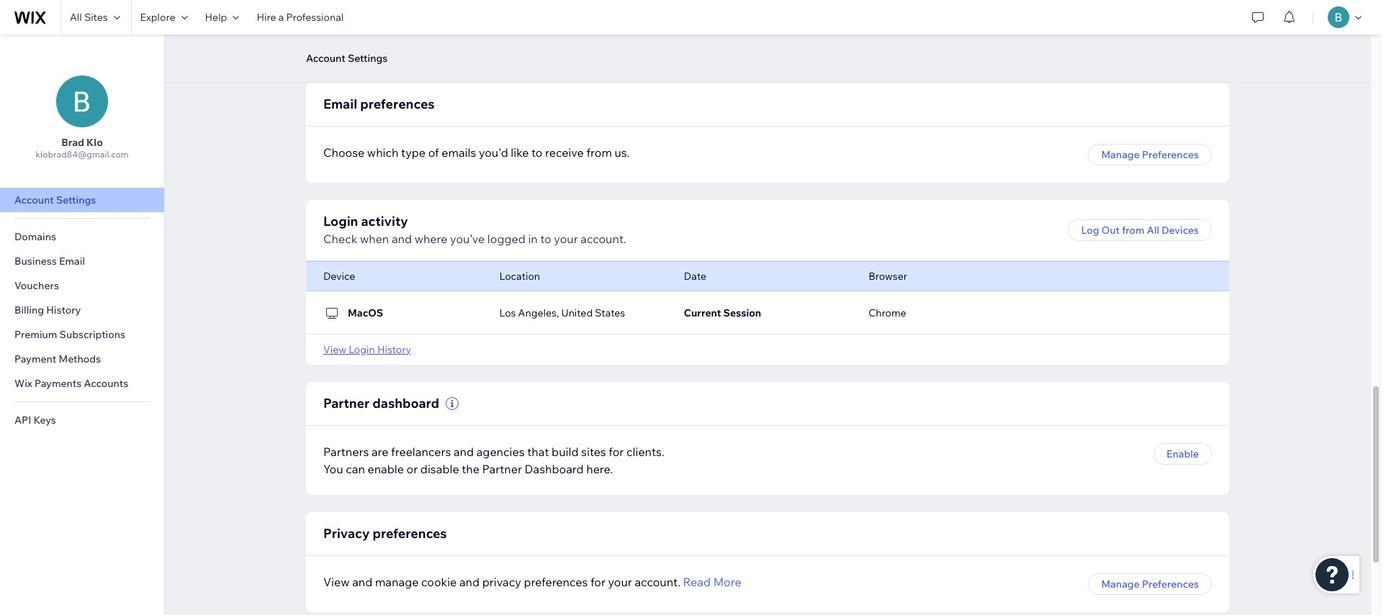 Task type: describe. For each thing, give the bounding box(es) containing it.
preferences for email preferences
[[360, 95, 434, 112]]

chrome
[[869, 306, 906, 319]]

settings for account settings link
[[56, 194, 96, 207]]

partner dashboard
[[323, 395, 439, 412]]

0 vertical spatial from
[[586, 145, 612, 159]]

partners
[[323, 445, 369, 459]]

manage
[[375, 575, 419, 589]]

manage for privacy preferences
[[1101, 578, 1140, 591]]

emails
[[442, 145, 476, 159]]

privacy
[[482, 575, 521, 589]]

and inside partners are freelancers and agencies that build sites for clients. you can enable or disable the partner dashboard here.
[[454, 445, 474, 459]]

1 vertical spatial account.
[[635, 575, 680, 589]]

receive
[[545, 145, 584, 159]]

for inside partners are freelancers and agencies that build sites for clients. you can enable or disable the partner dashboard here.
[[609, 445, 624, 459]]

history inside sidebar element
[[46, 304, 81, 317]]

like
[[511, 145, 529, 159]]

billing
[[14, 304, 44, 317]]

browser
[[869, 270, 907, 283]]

2 vertical spatial your
[[608, 575, 632, 589]]

hire a professional
[[257, 11, 344, 24]]

login activity check when and where you've logged in to your account.
[[323, 213, 626, 246]]

united
[[561, 306, 593, 319]]

professional
[[286, 11, 344, 24]]

vouchers
[[14, 279, 59, 292]]

macos
[[348, 306, 383, 319]]

* if you disable social logins, you'll still be able to log in using your wix email and password.
[[323, 35, 744, 48]]

wix payments accounts
[[14, 377, 128, 390]]

more
[[713, 575, 741, 589]]

api keys link
[[0, 408, 164, 433]]

api keys
[[14, 414, 56, 427]]

partner inside partners are freelancers and agencies that build sites for clients. you can enable or disable the partner dashboard here.
[[482, 462, 522, 476]]

2 vertical spatial preferences
[[524, 575, 588, 589]]

logins,
[[423, 35, 454, 48]]

here.
[[586, 462, 613, 476]]

build
[[552, 445, 579, 459]]

that
[[527, 445, 549, 459]]

brad
[[61, 136, 84, 149]]

activity
[[361, 213, 408, 229]]

email preferences
[[323, 95, 434, 112]]

cookie
[[421, 575, 457, 589]]

disable inside partners are freelancers and agencies that build sites for clients. you can enable or disable the partner dashboard here.
[[420, 462, 459, 476]]

view login history
[[323, 343, 411, 356]]

all inside button
[[1147, 224, 1159, 237]]

and right 'cookie' at the bottom of page
[[459, 575, 480, 589]]

0 horizontal spatial all
[[70, 11, 82, 24]]

1 horizontal spatial history
[[377, 343, 411, 356]]

you'll
[[456, 35, 481, 48]]

klo
[[86, 136, 103, 149]]

log out from all devices
[[1081, 224, 1199, 237]]

privacy
[[323, 525, 370, 542]]

in inside 'login activity check when and where you've logged in to your account.'
[[528, 231, 538, 246]]

to inside 'login activity check when and where you've logged in to your account.'
[[540, 231, 551, 246]]

manage preferences button for privacy preferences
[[1088, 574, 1212, 595]]

help
[[205, 11, 227, 24]]

which
[[367, 145, 399, 159]]

and inside 'login activity check when and where you've logged in to your account.'
[[392, 231, 412, 246]]

logged
[[487, 231, 526, 246]]

enable
[[1166, 448, 1199, 460]]

where
[[414, 231, 448, 246]]

hire
[[257, 11, 276, 24]]

and right email
[[677, 35, 695, 48]]

location
[[499, 270, 540, 283]]

email inside business email link
[[59, 255, 85, 268]]

enable button
[[1153, 443, 1212, 465]]

*
[[323, 35, 327, 48]]

social
[[394, 35, 421, 48]]

you
[[323, 462, 343, 476]]

hire a professional link
[[248, 0, 352, 35]]

billing history link
[[0, 298, 164, 323]]

password.
[[697, 35, 744, 48]]

account for account settings button
[[306, 52, 345, 65]]

subscriptions
[[59, 328, 125, 341]]

using
[[578, 35, 604, 48]]

premium
[[14, 328, 57, 341]]

out
[[1101, 224, 1120, 237]]

can
[[346, 462, 365, 476]]

dashboard
[[525, 462, 584, 476]]

view for view login history
[[323, 343, 346, 356]]

account settings for account settings link
[[14, 194, 96, 207]]

of
[[428, 145, 439, 159]]

states
[[595, 306, 625, 319]]

you'd
[[479, 145, 508, 159]]

date
[[684, 270, 706, 283]]

payment
[[14, 353, 56, 366]]

1 vertical spatial login
[[349, 343, 375, 356]]

you've
[[450, 231, 485, 246]]

keys
[[33, 414, 56, 427]]

email
[[649, 35, 674, 48]]



Task type: locate. For each thing, give the bounding box(es) containing it.
0 horizontal spatial account
[[14, 194, 54, 207]]

0 vertical spatial in
[[568, 35, 576, 48]]

preferences up which
[[360, 95, 434, 112]]

payment methods link
[[0, 347, 164, 372]]

1 horizontal spatial wix
[[629, 35, 647, 48]]

settings up domains link on the left top of the page
[[56, 194, 96, 207]]

choose which type of emails you'd like to receive from us.
[[323, 145, 630, 159]]

0 horizontal spatial in
[[528, 231, 538, 246]]

0 horizontal spatial wix
[[14, 377, 32, 390]]

2 vertical spatial to
[[540, 231, 551, 246]]

clients.
[[626, 445, 664, 459]]

able
[[516, 35, 536, 48]]

log
[[1081, 224, 1099, 237]]

manage preferences button for email preferences
[[1088, 144, 1212, 165]]

manage preferences for email preferences
[[1101, 148, 1199, 161]]

1 vertical spatial your
[[554, 231, 578, 246]]

your inside 'login activity check when and where you've logged in to your account.'
[[554, 231, 578, 246]]

wix payments accounts link
[[0, 372, 164, 396]]

from inside button
[[1122, 224, 1145, 237]]

from
[[586, 145, 612, 159], [1122, 224, 1145, 237]]

to right "like"
[[531, 145, 542, 159]]

1 vertical spatial manage
[[1101, 578, 1140, 591]]

1 vertical spatial from
[[1122, 224, 1145, 237]]

preferences for privacy preferences
[[373, 525, 447, 542]]

current
[[684, 306, 721, 319]]

2 preferences from the top
[[1142, 578, 1199, 591]]

view down privacy
[[323, 575, 350, 589]]

0 horizontal spatial disable
[[358, 35, 392, 48]]

sidebar element
[[0, 35, 165, 616]]

history
[[46, 304, 81, 317], [377, 343, 411, 356]]

0 vertical spatial view
[[323, 343, 346, 356]]

enable
[[368, 462, 404, 476]]

0 vertical spatial manage preferences
[[1101, 148, 1199, 161]]

devices
[[1162, 224, 1199, 237]]

preferences for email preferences
[[1142, 148, 1199, 161]]

wix
[[629, 35, 647, 48], [14, 377, 32, 390]]

1 horizontal spatial in
[[568, 35, 576, 48]]

read
[[683, 575, 711, 589]]

and up the
[[454, 445, 474, 459]]

in
[[568, 35, 576, 48], [528, 231, 538, 246]]

0 horizontal spatial for
[[590, 575, 605, 589]]

device
[[323, 270, 355, 283]]

login inside 'login activity check when and where you've logged in to your account.'
[[323, 213, 358, 229]]

0 horizontal spatial account.
[[581, 231, 626, 246]]

login up check
[[323, 213, 358, 229]]

angeles,
[[518, 306, 559, 319]]

0 vertical spatial wix
[[629, 35, 647, 48]]

vouchers link
[[0, 274, 164, 298]]

1 vertical spatial email
[[59, 255, 85, 268]]

email down account settings button
[[323, 95, 357, 112]]

in right log
[[568, 35, 576, 48]]

1 vertical spatial history
[[377, 343, 411, 356]]

check
[[323, 231, 357, 246]]

0 horizontal spatial settings
[[56, 194, 96, 207]]

all left "devices"
[[1147, 224, 1159, 237]]

brad klo klobrad84@gmail.com
[[36, 136, 129, 160]]

settings for account settings button
[[348, 52, 388, 65]]

1 vertical spatial settings
[[56, 194, 96, 207]]

history up premium subscriptions
[[46, 304, 81, 317]]

0 vertical spatial preferences
[[360, 95, 434, 112]]

1 vertical spatial manage preferences button
[[1088, 574, 1212, 595]]

0 vertical spatial manage preferences button
[[1088, 144, 1212, 165]]

api
[[14, 414, 31, 427]]

partner down agencies
[[482, 462, 522, 476]]

your
[[606, 35, 627, 48], [554, 231, 578, 246], [608, 575, 632, 589]]

settings down the you
[[348, 52, 388, 65]]

preferences up manage
[[373, 525, 447, 542]]

account for account settings link
[[14, 194, 54, 207]]

partner up partners
[[323, 395, 370, 412]]

1 vertical spatial preferences
[[1142, 578, 1199, 591]]

0 vertical spatial account
[[306, 52, 345, 65]]

account settings button
[[299, 48, 395, 69]]

account settings inside button
[[306, 52, 388, 65]]

payments
[[35, 377, 82, 390]]

1 vertical spatial preferences
[[373, 525, 447, 542]]

1 vertical spatial all
[[1147, 224, 1159, 237]]

still
[[483, 35, 499, 48]]

when
[[360, 231, 389, 246]]

manage for email preferences
[[1101, 148, 1140, 161]]

2 manage from the top
[[1101, 578, 1140, 591]]

read more link
[[683, 574, 741, 591]]

0 horizontal spatial partner
[[323, 395, 370, 412]]

partners are freelancers and agencies that build sites for clients. you can enable or disable the partner dashboard here.
[[323, 445, 664, 476]]

manage preferences for privacy preferences
[[1101, 578, 1199, 591]]

1 manage from the top
[[1101, 148, 1140, 161]]

account. inside 'login activity check when and where you've logged in to your account.'
[[581, 231, 626, 246]]

manage preferences
[[1101, 148, 1199, 161], [1101, 578, 1199, 591]]

from right 'out'
[[1122, 224, 1145, 237]]

0 vertical spatial partner
[[323, 395, 370, 412]]

view and manage cookie and privacy preferences for your account. read more
[[323, 575, 741, 589]]

1 vertical spatial disable
[[420, 462, 459, 476]]

0 vertical spatial account.
[[581, 231, 626, 246]]

1 horizontal spatial settings
[[348, 52, 388, 65]]

business email link
[[0, 249, 164, 274]]

preferences for privacy preferences
[[1142, 578, 1199, 591]]

2 manage preferences button from the top
[[1088, 574, 1212, 595]]

0 vertical spatial history
[[46, 304, 81, 317]]

disable right the you
[[358, 35, 392, 48]]

0 vertical spatial for
[[609, 445, 624, 459]]

0 vertical spatial all
[[70, 11, 82, 24]]

1 view from the top
[[323, 343, 346, 356]]

0 horizontal spatial history
[[46, 304, 81, 317]]

wix down payment
[[14, 377, 32, 390]]

2 manage preferences from the top
[[1101, 578, 1199, 591]]

1 vertical spatial partner
[[482, 462, 522, 476]]

accounts
[[84, 377, 128, 390]]

the
[[462, 462, 480, 476]]

settings inside account settings link
[[56, 194, 96, 207]]

1 vertical spatial manage preferences
[[1101, 578, 1199, 591]]

account settings up "domains"
[[14, 194, 96, 207]]

account settings down the you
[[306, 52, 388, 65]]

1 horizontal spatial disable
[[420, 462, 459, 476]]

type
[[401, 145, 426, 159]]

to right logged
[[540, 231, 551, 246]]

wix left email
[[629, 35, 647, 48]]

all sites
[[70, 11, 108, 24]]

account inside sidebar element
[[14, 194, 54, 207]]

1 manage preferences from the top
[[1101, 148, 1199, 161]]

agencies
[[476, 445, 525, 459]]

or
[[407, 462, 418, 476]]

2 view from the top
[[323, 575, 350, 589]]

los
[[499, 306, 516, 319]]

0 horizontal spatial email
[[59, 255, 85, 268]]

view login history button
[[323, 343, 411, 356]]

and down activity
[[392, 231, 412, 246]]

0 vertical spatial manage
[[1101, 148, 1140, 161]]

0 vertical spatial preferences
[[1142, 148, 1199, 161]]

0 vertical spatial to
[[538, 35, 548, 48]]

login down macos
[[349, 343, 375, 356]]

account.
[[581, 231, 626, 246], [635, 575, 680, 589]]

1 horizontal spatial from
[[1122, 224, 1145, 237]]

account up "domains"
[[14, 194, 54, 207]]

1 vertical spatial to
[[531, 145, 542, 159]]

1 horizontal spatial account.
[[635, 575, 680, 589]]

privacy preferences
[[323, 525, 447, 542]]

wix inside sidebar element
[[14, 377, 32, 390]]

help button
[[196, 0, 248, 35]]

0 vertical spatial email
[[323, 95, 357, 112]]

0 vertical spatial your
[[606, 35, 627, 48]]

preferences
[[360, 95, 434, 112], [373, 525, 447, 542], [524, 575, 588, 589]]

all left sites
[[70, 11, 82, 24]]

to left log
[[538, 35, 548, 48]]

log
[[550, 35, 565, 48]]

account settings for account settings button
[[306, 52, 388, 65]]

1 horizontal spatial all
[[1147, 224, 1159, 237]]

1 vertical spatial account
[[14, 194, 54, 207]]

view for view and manage cookie and privacy preferences for your account. read more
[[323, 575, 350, 589]]

methods
[[59, 353, 101, 366]]

1 vertical spatial for
[[590, 575, 605, 589]]

history down macos
[[377, 343, 411, 356]]

current session
[[684, 306, 761, 319]]

klobrad84@gmail.com
[[36, 149, 129, 160]]

preferences right the privacy
[[524, 575, 588, 589]]

view up partner dashboard at the bottom of page
[[323, 343, 346, 356]]

0 horizontal spatial account settings
[[14, 194, 96, 207]]

1 vertical spatial account settings
[[14, 194, 96, 207]]

payment methods
[[14, 353, 101, 366]]

be
[[502, 35, 514, 48]]

log out from all devices button
[[1068, 219, 1212, 241]]

account down the *
[[306, 52, 345, 65]]

business email
[[14, 255, 85, 268]]

0 vertical spatial login
[[323, 213, 358, 229]]

1 horizontal spatial account settings
[[306, 52, 388, 65]]

sites
[[581, 445, 606, 459]]

1 vertical spatial in
[[528, 231, 538, 246]]

0 vertical spatial disable
[[358, 35, 392, 48]]

1 preferences from the top
[[1142, 148, 1199, 161]]

1 horizontal spatial for
[[609, 445, 624, 459]]

0 vertical spatial settings
[[348, 52, 388, 65]]

disable down the freelancers
[[420, 462, 459, 476]]

1 horizontal spatial partner
[[482, 462, 522, 476]]

preferences
[[1142, 148, 1199, 161], [1142, 578, 1199, 591]]

domains
[[14, 230, 56, 243]]

1 vertical spatial wix
[[14, 377, 32, 390]]

account
[[306, 52, 345, 65], [14, 194, 54, 207]]

in right logged
[[528, 231, 538, 246]]

all
[[70, 11, 82, 24], [1147, 224, 1159, 237]]

1 manage preferences button from the top
[[1088, 144, 1212, 165]]

account inside button
[[306, 52, 345, 65]]

freelancers
[[391, 445, 451, 459]]

email down domains link on the left top of the page
[[59, 255, 85, 268]]

sites
[[84, 11, 108, 24]]

1 horizontal spatial email
[[323, 95, 357, 112]]

account settings link
[[0, 188, 164, 212]]

premium subscriptions
[[14, 328, 125, 341]]

session
[[723, 306, 761, 319]]

account settings inside sidebar element
[[14, 194, 96, 207]]

1 horizontal spatial account
[[306, 52, 345, 65]]

a
[[278, 11, 284, 24]]

are
[[371, 445, 388, 459]]

from left us.
[[586, 145, 612, 159]]

disable
[[358, 35, 392, 48], [420, 462, 459, 476]]

0 vertical spatial account settings
[[306, 52, 388, 65]]

us.
[[615, 145, 630, 159]]

if
[[330, 35, 336, 48]]

0 horizontal spatial from
[[586, 145, 612, 159]]

settings inside account settings button
[[348, 52, 388, 65]]

domains link
[[0, 225, 164, 249]]

and left manage
[[352, 575, 372, 589]]

billing history
[[14, 304, 81, 317]]

account settings
[[306, 52, 388, 65], [14, 194, 96, 207]]

1 vertical spatial view
[[323, 575, 350, 589]]



Task type: vqa. For each thing, say whether or not it's contained in the screenshot.
account in the button
yes



